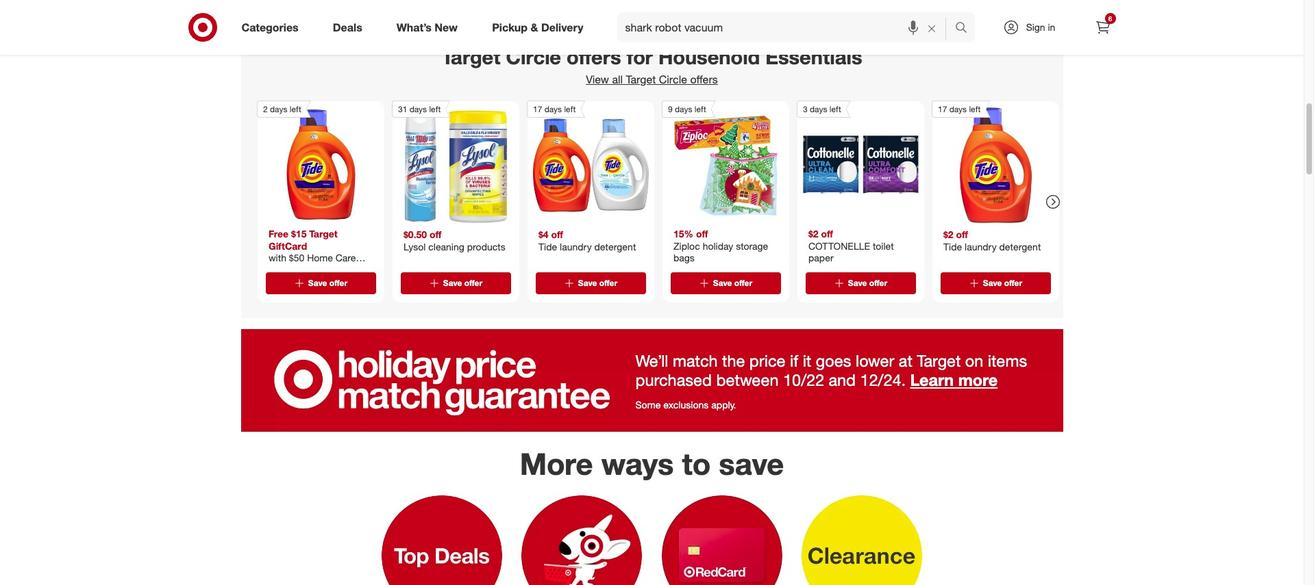 Task type: describe. For each thing, give the bounding box(es) containing it.
search button
[[949, 12, 982, 45]]

detergent for $2 off tide laundry detergent
[[999, 241, 1041, 253]]

cleaning
[[428, 241, 464, 253]]

delivery
[[541, 20, 584, 34]]

$2 for $2 off cottonelle toilet paper
[[808, 228, 818, 240]]

save offer button for 15% off ziploc holiday storage bags
[[670, 272, 781, 294]]

target inside "we'll match the price if it goes lower at target on items purchased between 10/22 and 12/24."
[[917, 352, 961, 372]]

exclusions
[[664, 399, 709, 411]]

$0.50
[[403, 229, 427, 241]]

save offer for 15% off ziploc holiday storage bags
[[713, 278, 752, 288]]

bags
[[673, 252, 694, 264]]

lysol
[[403, 241, 425, 253]]

days for $2 off tide laundry detergent
[[949, 104, 967, 114]]

offer for $0.50 off lysol cleaning products
[[464, 278, 482, 288]]

between
[[716, 371, 779, 391]]

10/22
[[783, 371, 824, 391]]

target down for
[[626, 73, 656, 86]]

0 vertical spatial circle
[[506, 44, 561, 69]]

search
[[949, 22, 982, 35]]

pickup & delivery link
[[480, 12, 601, 42]]

in
[[1048, 21, 1055, 33]]

left for $2 off tide laundry detergent
[[969, 104, 980, 114]]

15%
[[673, 228, 693, 240]]

what's
[[397, 20, 432, 34]]

off for $0.50 off lysol cleaning products
[[429, 229, 441, 241]]

it
[[803, 352, 811, 372]]

paper
[[808, 252, 833, 264]]

categories
[[242, 20, 299, 34]]

categories link
[[230, 12, 316, 42]]

save for $2 off tide laundry detergent
[[983, 278, 1002, 288]]

purchase
[[268, 264, 308, 276]]

all
[[612, 73, 623, 86]]

free $15 target giftcard with $50 home care purchase
[[268, 228, 356, 276]]

more
[[958, 371, 998, 391]]

save offer for free $15 target giftcard with $50 home care purchase
[[308, 278, 347, 288]]

more
[[520, 446, 593, 483]]

left for 15% off ziploc holiday storage bags
[[694, 104, 706, 114]]

12/24.
[[860, 371, 906, 391]]

off for 15% off ziploc holiday storage bags
[[696, 228, 708, 240]]

view
[[586, 73, 609, 86]]

carousel region
[[241, 0, 1063, 39]]

match
[[673, 352, 718, 372]]

target down new
[[442, 44, 501, 69]]

offer for $2 off cottonelle toilet paper
[[869, 278, 887, 288]]

off for $2 off tide laundry detergent
[[956, 229, 968, 241]]

ways
[[601, 446, 674, 483]]

offer for 15% off ziploc holiday storage bags
[[734, 278, 752, 288]]

home
[[307, 252, 333, 264]]

save offer button for $2 off tide laundry detergent
[[940, 272, 1051, 294]]

cottonelle
[[808, 240, 870, 252]]

pickup
[[492, 20, 528, 34]]

for
[[627, 44, 653, 69]]

save for 15% off ziploc holiday storage bags
[[713, 278, 732, 288]]

tide for $2
[[943, 241, 962, 253]]

left for $0.50 off lysol cleaning products
[[429, 104, 441, 114]]

6 link
[[1088, 12, 1118, 42]]

laundry for $2 off
[[965, 241, 996, 253]]

left for $2 off cottonelle toilet paper
[[829, 104, 841, 114]]

save offer button for $0.50 off lysol cleaning products
[[401, 272, 511, 294]]

9 days left
[[668, 104, 706, 114]]

$4
[[538, 229, 548, 241]]

holiday
[[702, 240, 733, 252]]

lower
[[856, 352, 894, 372]]

what's new
[[397, 20, 458, 34]]

save offer for $0.50 off lysol cleaning products
[[443, 278, 482, 288]]

save offer button for $2 off cottonelle toilet paper
[[805, 272, 916, 294]]

free
[[268, 228, 288, 240]]

days for free $15 target giftcard with $50 home care purchase
[[270, 104, 287, 114]]

sign in
[[1026, 21, 1055, 33]]

more ways to save
[[520, 446, 784, 483]]

we'll
[[636, 352, 668, 372]]

we'll match the price if it goes lower at target on items purchased between 10/22 and 12/24.
[[636, 352, 1027, 391]]

save for $2 off cottonelle toilet paper
[[848, 278, 867, 288]]

days for $4 off tide laundry detergent
[[544, 104, 562, 114]]

apply.
[[711, 399, 736, 411]]

17 for $4 off tide laundry detergent
[[533, 104, 542, 114]]

2
[[263, 104, 267, 114]]

$4 off tide laundry detergent
[[538, 229, 636, 253]]

and
[[829, 371, 856, 391]]

to
[[682, 446, 711, 483]]



Task type: vqa. For each thing, say whether or not it's contained in the screenshot.
only ships with $35 orders free shipping * * exclusions apply. not available at hollywood galaxy check nearby stores
no



Task type: locate. For each thing, give the bounding box(es) containing it.
2 17 from the left
[[938, 104, 947, 114]]

save down '$4 off tide laundry detergent'
[[578, 278, 597, 288]]

5 save offer button from the left
[[805, 272, 916, 294]]

1 laundry from the left
[[560, 241, 591, 253]]

off inside '$4 off tide laundry detergent'
[[551, 229, 563, 241]]

31 days left
[[398, 104, 441, 114]]

laundry
[[560, 241, 591, 253], [965, 241, 996, 253]]

save down 15% off ziploc holiday storage bags
[[713, 278, 732, 288]]

save offer button down home
[[266, 272, 376, 294]]

deals link
[[321, 12, 379, 42]]

deals
[[333, 20, 362, 34]]

1 offer from the left
[[329, 278, 347, 288]]

save offer down the toilet
[[848, 278, 887, 288]]

1 vertical spatial circle
[[659, 73, 687, 86]]

1 horizontal spatial laundry
[[965, 241, 996, 253]]

$2 off tide laundry detergent
[[943, 229, 1041, 253]]

offers up view
[[567, 44, 621, 69]]

tide inside the $2 off tide laundry detergent
[[943, 241, 962, 253]]

save offer button down cleaning
[[401, 272, 511, 294]]

care
[[335, 252, 356, 264]]

0 horizontal spatial 17 days left
[[533, 104, 576, 114]]

3
[[803, 104, 807, 114]]

17 for $2 off tide laundry detergent
[[938, 104, 947, 114]]

target inside the free $15 target giftcard with $50 home care purchase
[[309, 228, 337, 240]]

giftcard
[[268, 240, 307, 252]]

$2 up paper
[[808, 228, 818, 240]]

storage
[[736, 240, 768, 252]]

1 save from the left
[[308, 278, 327, 288]]

laundry inside the $2 off tide laundry detergent
[[965, 241, 996, 253]]

target up home
[[309, 228, 337, 240]]

save offer button
[[266, 272, 376, 294], [401, 272, 511, 294], [536, 272, 646, 294], [670, 272, 781, 294], [805, 272, 916, 294], [940, 272, 1051, 294]]

2 save from the left
[[443, 278, 462, 288]]

left for $4 off tide laundry detergent
[[564, 104, 576, 114]]

pickup & delivery
[[492, 20, 584, 34]]

3 save offer button from the left
[[536, 272, 646, 294]]

offer
[[329, 278, 347, 288], [464, 278, 482, 288], [599, 278, 617, 288], [734, 278, 752, 288], [869, 278, 887, 288], [1004, 278, 1022, 288]]

6 save from the left
[[983, 278, 1002, 288]]

0 horizontal spatial $2
[[808, 228, 818, 240]]

target circle offers for household essentials view all target circle offers
[[442, 44, 862, 86]]

5 days from the left
[[810, 104, 827, 114]]

save offer for $4 off tide laundry detergent
[[578, 278, 617, 288]]

detergent inside the $2 off tide laundry detergent
[[999, 241, 1041, 253]]

5 offer from the left
[[869, 278, 887, 288]]

learn more
[[910, 371, 998, 391]]

save offer
[[308, 278, 347, 288], [443, 278, 482, 288], [578, 278, 617, 288], [713, 278, 752, 288], [848, 278, 887, 288], [983, 278, 1022, 288]]

$2 inside the $2 off tide laundry detergent
[[943, 229, 953, 241]]

offers
[[567, 44, 621, 69], [690, 73, 718, 86]]

products
[[467, 241, 505, 253]]

essentials
[[766, 44, 862, 69]]

offer down '$4 off tide laundry detergent'
[[599, 278, 617, 288]]

detergent for $4 off tide laundry detergent
[[594, 241, 636, 253]]

what's new link
[[385, 12, 475, 42]]

left
[[289, 104, 301, 114], [429, 104, 441, 114], [564, 104, 576, 114], [694, 104, 706, 114], [829, 104, 841, 114], [969, 104, 980, 114]]

goes
[[816, 352, 851, 372]]

target holiday price match guarantee image
[[241, 330, 1063, 433]]

6 save offer from the left
[[983, 278, 1022, 288]]

4 days from the left
[[675, 104, 692, 114]]

days for 15% off ziploc holiday storage bags
[[675, 104, 692, 114]]

save
[[719, 446, 784, 483]]

save offer button down the $2 off tide laundry detergent on the top right
[[940, 272, 1051, 294]]

$15
[[291, 228, 306, 240]]

offer down storage
[[734, 278, 752, 288]]

tide for $4
[[538, 241, 557, 253]]

5 save from the left
[[848, 278, 867, 288]]

days for $0.50 off lysol cleaning products
[[409, 104, 427, 114]]

1 tide from the left
[[538, 241, 557, 253]]

4 save offer from the left
[[713, 278, 752, 288]]

offers down household
[[690, 73, 718, 86]]

laundry for $4 off
[[560, 241, 591, 253]]

circle up the 9
[[659, 73, 687, 86]]

6 offer from the left
[[1004, 278, 1022, 288]]

3 save from the left
[[578, 278, 597, 288]]

1 detergent from the left
[[594, 241, 636, 253]]

view all target circle offers link
[[583, 69, 721, 90]]

$0.50 off lysol cleaning products
[[403, 229, 505, 253]]

items
[[988, 352, 1027, 372]]

3 offer from the left
[[599, 278, 617, 288]]

save offer down home
[[308, 278, 347, 288]]

left for free $15 target giftcard with $50 home care purchase
[[289, 104, 301, 114]]

$2 right the toilet
[[943, 229, 953, 241]]

1 horizontal spatial offers
[[690, 73, 718, 86]]

save offer down 15% off ziploc holiday storage bags
[[713, 278, 752, 288]]

1 17 days left from the left
[[533, 104, 576, 114]]

2 days from the left
[[409, 104, 427, 114]]

save for free $15 target giftcard with $50 home care purchase
[[308, 278, 327, 288]]

17
[[533, 104, 542, 114], [938, 104, 947, 114]]

purchased
[[636, 371, 712, 391]]

laundry inside '$4 off tide laundry detergent'
[[560, 241, 591, 253]]

save offer for $2 off tide laundry detergent
[[983, 278, 1022, 288]]

on
[[965, 352, 984, 372]]

save offer button down $2 off cottonelle toilet paper
[[805, 272, 916, 294]]

save offer down '$4 off tide laundry detergent'
[[578, 278, 617, 288]]

$2 off cottonelle toilet paper
[[808, 228, 894, 264]]

household
[[658, 44, 760, 69]]

some
[[636, 399, 661, 411]]

3 days from the left
[[544, 104, 562, 114]]

1 horizontal spatial circle
[[659, 73, 687, 86]]

2 laundry from the left
[[965, 241, 996, 253]]

at
[[899, 352, 913, 372]]

What can we help you find? suggestions appear below search field
[[617, 12, 958, 42]]

offer down products
[[464, 278, 482, 288]]

17 days left
[[533, 104, 576, 114], [938, 104, 980, 114]]

off
[[696, 228, 708, 240], [821, 228, 833, 240], [429, 229, 441, 241], [551, 229, 563, 241], [956, 229, 968, 241]]

3 days left
[[803, 104, 841, 114]]

6 days from the left
[[949, 104, 967, 114]]

save for $0.50 off lysol cleaning products
[[443, 278, 462, 288]]

days
[[270, 104, 287, 114], [409, 104, 427, 114], [544, 104, 562, 114], [675, 104, 692, 114], [810, 104, 827, 114], [949, 104, 967, 114]]

0 horizontal spatial circle
[[506, 44, 561, 69]]

offer down the toilet
[[869, 278, 887, 288]]

4 left from the left
[[694, 104, 706, 114]]

2 days left
[[263, 104, 301, 114]]

$50
[[289, 252, 304, 264]]

9
[[668, 104, 672, 114]]

31
[[398, 104, 407, 114]]

offer down care
[[329, 278, 347, 288]]

save offer button for $4 off tide laundry detergent
[[536, 272, 646, 294]]

new
[[435, 20, 458, 34]]

save offer for $2 off cottonelle toilet paper
[[848, 278, 887, 288]]

1 horizontal spatial tide
[[943, 241, 962, 253]]

0 horizontal spatial 17
[[533, 104, 542, 114]]

off for $4 off tide laundry detergent
[[551, 229, 563, 241]]

the
[[722, 352, 745, 372]]

ziploc
[[673, 240, 700, 252]]

offer for $2 off tide laundry detergent
[[1004, 278, 1022, 288]]

toilet
[[873, 240, 894, 252]]

some exclusions apply.
[[636, 399, 736, 411]]

target right at
[[917, 352, 961, 372]]

$2 inside $2 off cottonelle toilet paper
[[808, 228, 818, 240]]

1 horizontal spatial 17
[[938, 104, 947, 114]]

6 save offer button from the left
[[940, 272, 1051, 294]]

2 tide from the left
[[943, 241, 962, 253]]

circle down &
[[506, 44, 561, 69]]

save down cleaning
[[443, 278, 462, 288]]

2 17 days left from the left
[[938, 104, 980, 114]]

5 left from the left
[[829, 104, 841, 114]]

0 horizontal spatial tide
[[538, 241, 557, 253]]

tide
[[538, 241, 557, 253], [943, 241, 962, 253]]

detergent
[[594, 241, 636, 253], [999, 241, 1041, 253]]

save offer button down '$4 off tide laundry detergent'
[[536, 272, 646, 294]]

save down $2 off cottonelle toilet paper
[[848, 278, 867, 288]]

4 save offer button from the left
[[670, 272, 781, 294]]

sign in link
[[991, 12, 1077, 42]]

offer for $4 off tide laundry detergent
[[599, 278, 617, 288]]

price
[[749, 352, 786, 372]]

4 offer from the left
[[734, 278, 752, 288]]

off inside $2 off cottonelle toilet paper
[[821, 228, 833, 240]]

1 horizontal spatial 17 days left
[[938, 104, 980, 114]]

6 left from the left
[[969, 104, 980, 114]]

save offer button down 15% off ziploc holiday storage bags
[[670, 272, 781, 294]]

1 horizontal spatial detergent
[[999, 241, 1041, 253]]

tide inside '$4 off tide laundry detergent'
[[538, 241, 557, 253]]

2 left from the left
[[429, 104, 441, 114]]

0 horizontal spatial laundry
[[560, 241, 591, 253]]

offer for free $15 target giftcard with $50 home care purchase
[[329, 278, 347, 288]]

0 horizontal spatial detergent
[[594, 241, 636, 253]]

1 days from the left
[[270, 104, 287, 114]]

$2 for $2 off tide laundry detergent
[[943, 229, 953, 241]]

4 save from the left
[[713, 278, 732, 288]]

save offer down the $2 off tide laundry detergent on the top right
[[983, 278, 1022, 288]]

off inside the $2 off tide laundry detergent
[[956, 229, 968, 241]]

2 save offer from the left
[[443, 278, 482, 288]]

3 left from the left
[[564, 104, 576, 114]]

save offer button for free $15 target giftcard with $50 home care purchase
[[266, 272, 376, 294]]

save down home
[[308, 278, 327, 288]]

learn
[[910, 371, 954, 391]]

0 horizontal spatial offers
[[567, 44, 621, 69]]

offer down the $2 off tide laundry detergent on the top right
[[1004, 278, 1022, 288]]

save down the $2 off tide laundry detergent on the top right
[[983, 278, 1002, 288]]

days for $2 off cottonelle toilet paper
[[810, 104, 827, 114]]

6
[[1109, 14, 1112, 23]]

5 save offer from the left
[[848, 278, 887, 288]]

1 save offer from the left
[[308, 278, 347, 288]]

$2
[[808, 228, 818, 240], [943, 229, 953, 241]]

1 save offer button from the left
[[266, 272, 376, 294]]

2 save offer button from the left
[[401, 272, 511, 294]]

sign
[[1026, 21, 1045, 33]]

17 days left for $2
[[938, 104, 980, 114]]

detergent inside '$4 off tide laundry detergent'
[[594, 241, 636, 253]]

2 detergent from the left
[[999, 241, 1041, 253]]

1 17 from the left
[[533, 104, 542, 114]]

2 offer from the left
[[464, 278, 482, 288]]

off inside $0.50 off lysol cleaning products
[[429, 229, 441, 241]]

0 vertical spatial offers
[[567, 44, 621, 69]]

if
[[790, 352, 798, 372]]

15% off ziploc holiday storage bags
[[673, 228, 768, 264]]

1 vertical spatial offers
[[690, 73, 718, 86]]

off for $2 off cottonelle toilet paper
[[821, 228, 833, 240]]

target
[[442, 44, 501, 69], [626, 73, 656, 86], [309, 228, 337, 240], [917, 352, 961, 372]]

with
[[268, 252, 286, 264]]

&
[[531, 20, 538, 34]]

1 left from the left
[[289, 104, 301, 114]]

3 save offer from the left
[[578, 278, 617, 288]]

save for $4 off tide laundry detergent
[[578, 278, 597, 288]]

17 days left for $4
[[533, 104, 576, 114]]

1 horizontal spatial $2
[[943, 229, 953, 241]]

off inside 15% off ziploc holiday storage bags
[[696, 228, 708, 240]]

save offer down cleaning
[[443, 278, 482, 288]]



